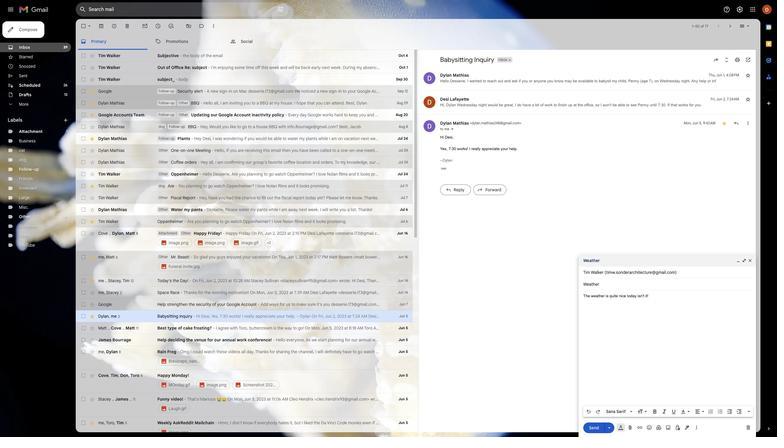Task type: vqa. For each thing, say whether or not it's contained in the screenshot.


Task type: locate. For each thing, give the bounding box(es) containing it.
attachment inside labels navigation
[[19, 129, 43, 134]]

out right 'reach'
[[498, 79, 504, 83]]

2 vertical spatial 2,
[[333, 314, 336, 319]]

hi up "space race - thanks for the morning motivation! on mon, jun 5, 2023 at 7:39 am desi lafayette <desserie.l73@gmail.com> wrote: if you had to go on a mission to mars, who would you bring? -- desserie lafayette"
[[352, 278, 356, 283]]

thanks.
[[364, 195, 379, 200]]

inbox link
[[19, 45, 30, 50]]

had down dog are - you planning to go watch oppenheimer? i love nolan films and it looks promising.
[[227, 195, 234, 200]]

0 horizontal spatial do
[[518, 103, 522, 107]]

insert files using drive image
[[656, 425, 662, 430]]

is inside message body text field
[[606, 294, 609, 298]]

would down bring?
[[511, 314, 522, 319]]

large
[[19, 195, 30, 200]]

are left you
[[168, 183, 174, 189]]

social
[[241, 39, 253, 44]]

labels navigation
[[0, 19, 76, 437]]

other inside other mr. beast! - so glad you guys enjoyed your vacations! on thu, jun 1, 2023 at 2:17 pm matt bowers <matt.bowers170@gmail.com> wrote: alright! here goes nothing! i am sending an invitation to my funeral in
[[159, 255, 168, 259]]

hi inside "list"
[[441, 135, 444, 139]]

oppenheimer? down other water my pants - desserie, please water my pants while i am away next week. i will write you a list. thanks! on the left top
[[243, 219, 271, 224]]

mon, down works
[[684, 121, 692, 125]]

hey for hey all, i am confirming our group's favorite coffee location and orders. to my knowledge, our favorite location is starbucks. is this correct? my favorite order is an iced chai latte with oatmilk.
[[201, 160, 208, 165]]

attach files image
[[628, 425, 634, 430]]

works! inside "list"
[[458, 147, 469, 151]]

happy monday!
[[158, 373, 189, 378]]

desi, down security
[[201, 314, 211, 319]]

.. for james
[[112, 396, 114, 402]]

follow- right team
[[159, 113, 171, 117]]

report
[[293, 195, 305, 200]]

16
[[405, 231, 408, 235], [405, 255, 408, 259]]

am left sending
[[478, 254, 484, 260]]

1 vertical spatial please
[[225, 207, 238, 212]]

2,
[[724, 97, 727, 101], [214, 278, 217, 283], [333, 314, 336, 319]]

desi lafayette
[[441, 97, 470, 102]]

favorite down meeting at the left
[[377, 160, 391, 165]]

the
[[183, 53, 189, 58], [206, 53, 212, 58], [578, 103, 584, 107], [235, 195, 241, 200], [275, 195, 281, 200], [173, 278, 179, 283], [205, 290, 211, 295], [189, 302, 195, 307], [186, 337, 193, 343], [291, 349, 298, 354], [423, 349, 429, 354]]

hey,
[[201, 124, 209, 129], [200, 195, 208, 200]]

friends link
[[19, 176, 33, 181]]

day!
[[180, 278, 189, 283]]

13 row from the top
[[76, 192, 413, 204]]

1 jun 14 from the top
[[398, 278, 408, 283]]

primary tab
[[76, 33, 150, 50]]

water up then
[[288, 136, 298, 141]]

7 for -
[[406, 302, 408, 306]]

tim walker for jul 7
[[98, 195, 119, 200]]

tim walker for sep 30
[[98, 77, 121, 82]]

0 vertical spatial next
[[322, 65, 330, 70]]

all,
[[214, 100, 219, 106], [209, 160, 214, 165]]

0 horizontal spatial inbox
[[19, 45, 30, 50]]

<desserie.l73@gmail.com>
[[338, 290, 388, 295], [397, 314, 446, 319]]

fill
[[262, 195, 266, 200]]

7 for fiscal report
[[406, 195, 408, 200]]

1,
[[724, 73, 726, 77], [295, 254, 298, 260]]

my left house.
[[274, 100, 280, 106]]

report
[[183, 195, 196, 200]]

<desserie.l73@gmail.com> down jun 7
[[397, 314, 446, 319]]

list containing dylan mathias
[[419, 66, 752, 200]]

of
[[701, 24, 705, 28], [201, 53, 205, 58], [166, 65, 170, 70], [541, 103, 544, 107], [440, 278, 444, 283], [467, 278, 471, 283], [212, 302, 216, 307], [178, 325, 182, 331], [418, 349, 422, 354]]

.. for cove
[[108, 325, 110, 331]]

2023 left 11:06
[[257, 396, 266, 402]]

will for channel,
[[318, 349, 324, 354]]

in
[[550, 254, 554, 260]]

cell containing happy friday!
[[158, 230, 383, 248]]

desi, inside "list"
[[445, 135, 454, 139]]

best, left jacob
[[340, 124, 349, 129]]

all, down meeting
[[209, 160, 214, 165]]

2, left 7:24 am
[[724, 97, 727, 101]]

0 horizontal spatial on-
[[181, 148, 187, 153]]

conference!
[[248, 337, 272, 343]]

sans serif
[[607, 409, 626, 414]]

12 inside me .. stacey , tim 12
[[131, 278, 134, 283]]

oppenheimer?
[[287, 171, 315, 177], [227, 183, 255, 189], [243, 219, 271, 224]]

indent more ‪(⌘])‬ image
[[737, 409, 743, 415]]

an
[[500, 160, 504, 165], [501, 254, 505, 260]]

tab list
[[761, 19, 778, 416], [76, 33, 761, 50]]

cove for ,
[[98, 373, 109, 378]]

or left anyone
[[530, 79, 533, 83]]

support image
[[724, 6, 731, 13]]

cell containing weekly askreddit mailchain
[[158, 420, 383, 437]]

attachment inside cell
[[159, 231, 177, 235]]

hello up updating
[[204, 100, 213, 106]]

0 vertical spatial aug
[[397, 101, 403, 105]]

inquiry for babysitting inquiry
[[475, 56, 495, 64]]

jul 24 for let
[[398, 136, 408, 141]]

and inside "list"
[[505, 79, 511, 83]]

2 vertical spatial 5,
[[252, 396, 256, 402]]

for up security
[[198, 290, 204, 295]]

inbox inside labels navigation
[[19, 45, 30, 50]]

walker for jul 6
[[106, 219, 119, 224]]

go up happy friday! -
[[225, 219, 230, 224]]

weekly
[[158, 420, 172, 425]]

0 horizontal spatial cat
[[19, 148, 25, 153]]

3 tim walker from the top
[[98, 77, 121, 82]]

happy for happy friday! -
[[194, 231, 207, 236]]

0 horizontal spatial 1,
[[295, 254, 298, 260]]

1 horizontal spatial out
[[498, 79, 504, 83]]

1 horizontal spatial hi,
[[460, 314, 465, 319]]

had down not in the right of the page
[[413, 290, 420, 295]]

for left sharing
[[270, 349, 275, 354]]

insert emoji ‪(⌘⇧2)‬ image
[[647, 425, 653, 430]]

films for oppenheimer - are you planning to go watch oppenheimer? i love nolan films and it looks promising.
[[295, 219, 304, 224]]

watch up image.gif
[[231, 219, 242, 224]]

settings image
[[737, 6, 744, 13]]

jul 24 for this
[[399, 160, 408, 164]]

2 14 from the top
[[405, 290, 408, 295]]

promising. for oppenheimer - are you planning to go watch oppenheimer? i love nolan films and it looks promising.
[[327, 219, 347, 224]]

hello down meeting
[[203, 171, 212, 177]]

1 vertical spatial mon,
[[257, 290, 266, 295]]

the left day! at the bottom left of page
[[173, 278, 179, 283]]

walker for oct 1
[[107, 65, 121, 70]]

with right latte
[[533, 160, 541, 165]]

walker inside weather dialog
[[591, 270, 604, 275]]

time
[[246, 65, 254, 70]]

other inside other coffee orders - hey all, i am confirming our group's favorite coffee location and orders. to my knowledge, our favorite location is starbucks. is this correct? my favorite order is an iced chai latte with oatmilk.
[[159, 160, 168, 164]]

22 row from the top
[[76, 322, 413, 334]]

dylan mathias
[[441, 73, 469, 78], [98, 100, 125, 106], [98, 124, 125, 129], [98, 136, 127, 141], [98, 148, 125, 153], [98, 160, 125, 165], [98, 207, 127, 212]]

1 horizontal spatial <desserie.l73@gmail.com>
[[397, 314, 446, 319]]

list
[[419, 66, 752, 200]]

11 row from the top
[[76, 168, 425, 180]]

thu, jun 1, 4:08 pm cell
[[709, 72, 740, 78]]

6 inside me , matt 6
[[116, 255, 118, 259]]

add to tasks image
[[168, 23, 174, 29]]

go left more!
[[358, 349, 363, 354]]

desserie, inside "list"
[[450, 79, 467, 83]]

11 inside 'matt .. cove .. matt 11'
[[136, 326, 139, 330]]

1 horizontal spatial works!
[[458, 147, 469, 151]]

follow- inside follow-up plants - hey desi, i was wondering if you would be able to water my plants while i am on vacation next week. let me know! best, dylan
[[159, 136, 171, 141]]

babysitting inside row
[[158, 314, 178, 319]]

1 favorite from the left
[[268, 160, 283, 165]]

jul for vacation
[[398, 136, 403, 141]]

1 horizontal spatial night
[[501, 314, 510, 319]]

jul 24 for your
[[399, 148, 408, 152]]

Not starred checkbox
[[746, 72, 752, 78]]

night down bring?
[[501, 314, 510, 319]]

23 row from the top
[[76, 334, 413, 346]]

3 favorite from the left
[[469, 160, 483, 165]]

is down supervisor.
[[409, 160, 412, 165]]

definitely
[[325, 349, 342, 354]]

0 vertical spatial really
[[472, 147, 481, 151]]

invitation
[[506, 254, 524, 260]]

follow- up friends
[[19, 167, 34, 172]]

sent
[[19, 73, 28, 78]]

0 horizontal spatial 8
[[119, 350, 121, 354]]

sans serif option
[[605, 409, 629, 415]]

1 vertical spatial promising.
[[311, 183, 330, 189]]

2 vertical spatial thanks
[[255, 349, 269, 354]]

jun 16
[[397, 231, 408, 235], [398, 255, 408, 259]]

a left mission in the bottom right of the page
[[438, 290, 440, 295]]

4 cell from the top
[[158, 372, 383, 390]]

21 row from the top
[[76, 310, 558, 322]]

films for dog are - you planning to go watch oppenheimer? i love nolan films and it looks promising.
[[278, 183, 287, 189]]

sep for tim walker
[[396, 77, 403, 81]]

or left inf at the right top
[[708, 79, 712, 83]]

Search mail text field
[[89, 7, 261, 12]]

1 vertical spatial babysitting
[[158, 314, 178, 319]]

2 7 from the top
[[406, 302, 408, 306]]

and inside cell
[[481, 349, 488, 354]]

penny
[[629, 79, 640, 83], [638, 103, 649, 107]]

6 tim walker from the top
[[98, 195, 119, 200]]

for right tuned
[[442, 148, 448, 153]]

office,
[[585, 103, 595, 107]]

1 vertical spatial these
[[217, 349, 227, 354]]

looks down knowledge,
[[361, 171, 370, 177]]

1 horizontal spatial 8
[[136, 231, 138, 236]]

1 inside labels navigation
[[66, 129, 68, 134]]

fri, inside fri, jun 2, 7:24 am cell
[[711, 97, 716, 101]]

inactivity
[[252, 112, 271, 118]]

0 horizontal spatial 7:30
[[220, 314, 228, 319]]

business link
[[19, 138, 36, 144]]

5 tim walker from the top
[[98, 183, 119, 189]]

1 horizontal spatial if
[[402, 290, 404, 295]]

😭 image
[[217, 397, 222, 402]]

50
[[696, 24, 700, 28]]

sep left 30
[[396, 77, 403, 81]]

0 horizontal spatial today
[[306, 195, 316, 200]]

1 vertical spatial yes,
[[211, 314, 219, 319]]

1 vertical spatial funeral
[[169, 264, 182, 269]]

during
[[343, 65, 356, 70]]

go
[[242, 124, 247, 129], [269, 171, 274, 177], [208, 183, 213, 189], [225, 219, 230, 224], [426, 290, 431, 295], [358, 349, 363, 354]]

to left mission in the bottom right of the page
[[422, 290, 425, 295]]

numbered list ‪(⌘⇧7)‬ image
[[709, 409, 714, 415]]

discard draft ‪(⌘⇧d)‬ image
[[746, 425, 752, 430]]

1 not starred image from the top
[[746, 72, 752, 78]]

to left 'reach'
[[483, 79, 487, 83]]

2 vertical spatial 6
[[116, 255, 118, 259]]

1 14 from the top
[[405, 278, 408, 283]]

2 not starred image from the top
[[746, 96, 752, 102]]

tim walker for oct 1
[[98, 65, 121, 70]]

insert photo image
[[666, 425, 672, 430]]

if inside "list"
[[668, 103, 670, 107]]

google up the like on the left
[[219, 112, 233, 118]]

1 horizontal spatial 7:30
[[449, 147, 456, 151]]

0 vertical spatial 7
[[406, 195, 408, 200]]

favorite left coffee
[[268, 160, 283, 165]]

youtube
[[19, 242, 35, 248]]

cell
[[158, 230, 383, 248], [158, 254, 554, 272], [158, 349, 534, 367], [158, 372, 383, 390], [158, 396, 410, 414], [158, 420, 383, 437]]

5, left 11:06
[[252, 396, 256, 402]]

2 jun 14 from the top
[[398, 290, 408, 295]]

not starred image
[[746, 72, 752, 78], [746, 96, 752, 102]]

am up other one-on-one meeting - hello, if you are receiving this email then you have been called to a one-on-one meeting with your supervisor. stay tuned for further details. best, dylan
[[332, 136, 337, 141]]

oct for out of office re: subject - i'm enjoying some time off this week and will be back early next week. during my absence, please contact teddy for any urgent needs.
[[400, 65, 406, 70]]

help for help strengthen the security of your google account -
[[158, 302, 166, 307]]

0 horizontal spatial these
[[217, 349, 227, 354]]

1 vertical spatial jul 6
[[401, 219, 408, 224]]

jun 14 left not in the right of the page
[[398, 278, 408, 283]]

jul 24 down "know!" at the right of the page
[[399, 148, 408, 152]]

1 horizontal spatial looks
[[316, 219, 326, 224]]

breviceps_namaquensis.jpg
[[169, 359, 221, 364]]

30
[[404, 77, 408, 81]]

inbox for inbox link
[[19, 45, 30, 50]]

3 cell from the top
[[158, 349, 534, 367]]

policy
[[272, 112, 285, 118]]

2023 left 7:24
[[337, 314, 347, 319]]

None search field
[[76, 2, 289, 17]]

our up the 'would'
[[211, 112, 218, 118]]

dylan mathias for other one-on-one meeting - hello, if you are receiving this email then you have been called to a one-on-one meeting with your supervisor. stay tuned for further details. best, dylan
[[98, 148, 125, 153]]

6 cell from the top
[[158, 420, 383, 437]]

you left the like on the left
[[222, 124, 229, 129]]

other link
[[19, 214, 31, 219]]

toggle confidential mode image
[[675, 425, 681, 430]]

cake
[[183, 325, 193, 331]]

of right kinds
[[467, 278, 471, 283]]

0 vertical spatial jul 6
[[400, 207, 408, 212]]

dylan mathias for bbq - hello all, i am inviting you to a bbq at my house. i hope that you can attend. best, dylan
[[98, 100, 125, 106]]

wondering
[[223, 136, 243, 141]]

5, down sullivan
[[275, 290, 278, 295]]

19 row from the top
[[76, 287, 555, 298]]

babysitting up type
[[158, 314, 178, 319]]

help down space
[[158, 302, 166, 307]]

1 vertical spatial help
[[158, 337, 167, 343]]

cat
[[19, 148, 25, 153], [461, 349, 467, 354]]

0 horizontal spatial next
[[299, 207, 307, 212]]

1 tim walker from the top
[[98, 53, 121, 58]]

2, inside cell
[[724, 97, 727, 101]]

0 horizontal spatial nolan
[[266, 183, 277, 189]]

follow- inside the follow-up security alert -
[[159, 89, 171, 93]]

2 help from the top
[[158, 337, 167, 343]]

1 horizontal spatial attachment
[[159, 231, 177, 235]]

cat inside labels navigation
[[19, 148, 25, 153]]

1 vertical spatial penny
[[638, 103, 649, 107]]

a left bit at the top
[[532, 103, 535, 107]]

works! down motivation!
[[229, 314, 241, 319]]

1 horizontal spatial favorite
[[377, 160, 391, 165]]

1 horizontal spatial yes,
[[441, 147, 448, 151]]

3 row from the top
[[76, 73, 413, 85]]

0 vertical spatial 5,
[[700, 121, 703, 125]]

works!
[[458, 147, 469, 151], [229, 314, 241, 319]]

1 or from the left
[[530, 79, 533, 83]]

me , matt 6
[[98, 254, 118, 260]]

undo ‪(⌘z)‬ image
[[586, 409, 592, 415]]

the left chance
[[235, 195, 241, 200]]

1, left the 2:17 at bottom
[[295, 254, 298, 260]]

looks for dog are - you planning to go watch oppenheimer? i love nolan films and it looks promising.
[[300, 183, 310, 189]]

2 cell from the top
[[158, 254, 554, 272]]

7 tim walker from the top
[[98, 219, 119, 224]]

lafayette
[[450, 97, 470, 102], [320, 290, 337, 295], [537, 290, 555, 295], [378, 314, 395, 319]]

wrote: left alright!
[[412, 254, 424, 260]]

2 vertical spatial really
[[244, 314, 255, 319]]

11 down cove , tim , don , toro 4
[[133, 397, 136, 401]]

next right early
[[322, 65, 330, 70]]

google up google accounts team
[[98, 89, 112, 94]]

aug for hello all, i am inviting you to a bbq at my house. i hope that you can attend. best, dylan
[[397, 101, 403, 105]]

indent less ‪(⌘[)‬ image
[[727, 409, 733, 415]]

other inside other water my pants - desserie, please water my pants while i am away next week. i will write you a list. thanks!
[[159, 207, 168, 212]]

fri, jun 2, 7:24 am cell
[[711, 96, 740, 102]]

10:28
[[233, 278, 243, 283]]

2 horizontal spatial 11
[[406, 184, 408, 188]]

yes, inside "list"
[[441, 147, 448, 151]]

None checkbox
[[81, 23, 86, 29], [81, 76, 86, 82], [81, 100, 86, 106], [81, 136, 86, 142], [81, 147, 86, 153], [81, 171, 86, 177], [81, 195, 86, 201], [81, 219, 86, 224], [81, 230, 86, 236], [81, 290, 86, 295], [81, 301, 86, 307], [81, 313, 86, 319], [81, 325, 86, 331], [81, 337, 86, 343], [81, 349, 86, 355], [81, 372, 86, 378], [81, 396, 86, 402], [81, 23, 86, 29], [81, 76, 86, 82], [81, 100, 86, 106], [81, 136, 86, 142], [81, 147, 86, 153], [81, 171, 86, 177], [81, 195, 86, 201], [81, 219, 86, 224], [81, 230, 86, 236], [81, 290, 86, 295], [81, 301, 86, 307], [81, 313, 86, 319], [81, 325, 86, 331], [81, 337, 86, 343], [81, 349, 86, 355], [81, 372, 86, 378], [81, 396, 86, 402]]

walker for jul 11
[[106, 183, 119, 189]]

invite.jpg
[[183, 264, 200, 269]]

on- down plants
[[181, 148, 187, 153]]

desserie, down "confirming"
[[213, 171, 231, 177]]

2 or from the left
[[708, 79, 712, 83]]

our
[[211, 112, 218, 118], [246, 160, 252, 165], [370, 160, 376, 165], [214, 337, 221, 343]]

orders
[[185, 160, 197, 165]]

hey up meeting
[[194, 136, 202, 141]]

6 for mathias
[[406, 207, 408, 212]]

1 row from the top
[[76, 50, 413, 62]]

thanks down day! at the bottom left of page
[[184, 290, 197, 295]]

or
[[530, 79, 533, 83], [708, 79, 712, 83]]

type
[[168, 325, 177, 331]]

yes, down help strengthen the security of your google account -
[[211, 314, 219, 319]]

1 vertical spatial with
[[381, 148, 389, 153]]

of inside "list"
[[541, 103, 544, 107]]

cove for ..
[[98, 230, 108, 236]]

pants down fill
[[257, 207, 268, 212]]

main menu image
[[7, 6, 14, 13]]

walker for sep 30
[[107, 77, 121, 82]]

1 vertical spatial fri,
[[199, 278, 205, 283]]

follow-up inside labels navigation
[[19, 167, 39, 172]]

1 horizontal spatial week.
[[331, 65, 342, 70]]

1 vertical spatial dog
[[19, 157, 26, 163]]

None checkbox
[[81, 53, 86, 59], [81, 65, 86, 70], [81, 88, 86, 94], [81, 112, 86, 118], [81, 124, 86, 130], [81, 159, 86, 165], [81, 183, 86, 189], [81, 207, 86, 213], [81, 254, 86, 260], [81, 278, 86, 284], [81, 420, 86, 426], [81, 53, 86, 59], [81, 65, 86, 70], [81, 88, 86, 94], [81, 112, 86, 118], [81, 124, 86, 130], [81, 159, 86, 165], [81, 183, 86, 189], [81, 207, 86, 213], [81, 254, 86, 260], [81, 278, 86, 284], [81, 420, 86, 426]]

dylan
[[441, 73, 452, 78], [98, 100, 109, 106], [357, 100, 367, 106], [447, 103, 456, 107], [441, 121, 452, 126], [98, 124, 109, 129], [98, 136, 110, 141], [419, 136, 429, 141], [98, 148, 109, 153], [488, 148, 499, 153], [443, 158, 453, 163], [98, 160, 109, 165], [98, 207, 110, 212], [112, 230, 124, 236], [98, 313, 109, 319], [300, 314, 311, 319], [466, 314, 477, 319], [106, 349, 118, 354]]

2 vertical spatial 8
[[119, 350, 121, 354]]

inbox inside button
[[499, 57, 508, 62]]

for
[[423, 65, 428, 70], [690, 103, 694, 107], [442, 148, 448, 153], [382, 278, 387, 283], [198, 290, 204, 295], [208, 337, 213, 343], [270, 349, 275, 354]]

0 horizontal spatial <desserie.l73@gmail.com>
[[338, 290, 388, 295]]

help. inside "list"
[[510, 147, 518, 151]]

0 vertical spatial films
[[339, 171, 348, 177]]

0 vertical spatial with
[[279, 124, 286, 129]]

on
[[655, 79, 659, 83], [338, 136, 343, 141], [432, 290, 437, 295]]

show details image
[[451, 127, 454, 131]]

stacey up me , stacey 2
[[108, 278, 121, 283]]

not starred image for thu, jun 1, 4:08 pm
[[746, 72, 752, 78]]

5 inside 'me , toro , tim 5'
[[125, 421, 127, 425]]

6 for walker
[[406, 219, 408, 224]]

with down let
[[381, 148, 389, 153]]

have inside "list"
[[523, 103, 531, 107]]

happy inside happy monday! link
[[158, 373, 171, 378]]

8 inside me , dylan 8
[[119, 350, 121, 354]]

0 horizontal spatial james
[[98, 337, 111, 343]]

Message Body text field
[[584, 293, 752, 404]]

follow- inside labels navigation
[[19, 167, 34, 172]]

0 vertical spatial are
[[232, 171, 238, 177]]

up inside follow-up plants - hey desi, i was wondering if you would be able to water my plants while i am on vacation next week. let me know! best, dylan
[[171, 136, 175, 141]]

not
[[411, 278, 417, 283]]

send
[[590, 425, 599, 430]]

italic ‪(⌘i)‬ image
[[662, 409, 668, 415]]

go up other fiscal report - hey, have you had the chance to fill out the fiscal report today yet? please let me know. thanks.
[[269, 171, 274, 177]]

james
[[98, 337, 111, 343], [115, 396, 129, 402]]

25 row from the top
[[76, 370, 413, 393]]

1 horizontal spatial mon,
[[257, 290, 266, 295]]

0 vertical spatial hey
[[194, 136, 202, 141]]

had
[[227, 195, 234, 200], [413, 290, 420, 295]]

oppenheimer
[[171, 171, 199, 177], [158, 219, 183, 224]]

0 horizontal spatial if
[[227, 148, 229, 153]]

row containing matt
[[76, 322, 413, 334]]

dylan mathias for other coffee orders - hey all, i am confirming our group's favorite coffee location and orders. to my knowledge, our favorite location is starbucks. is this correct? my favorite order is an iced chai latte with oatmilk.
[[98, 160, 125, 165]]

0 vertical spatial while
[[319, 136, 328, 141]]

16 for happy friday! -
[[405, 231, 408, 235]]

2 horizontal spatial films
[[339, 171, 348, 177]]

hi
[[441, 135, 444, 139], [352, 278, 356, 283], [196, 314, 200, 319]]

more
[[19, 102, 29, 107]]

motivation!
[[228, 290, 249, 295]]

4 tim walker from the top
[[98, 171, 121, 177]]

0 vertical spatial able
[[619, 103, 626, 107]]

inquiry up best type of cake frosting? -
[[179, 314, 192, 319]]

--dylan
[[441, 158, 453, 163]]

2 one from the left
[[357, 148, 364, 153]]

wednesday down who in the bottom of the page
[[478, 314, 500, 319]]

subjective
[[158, 53, 179, 58]]

thu, inside row
[[278, 254, 287, 260]]

body up the follow-up security alert -
[[179, 77, 188, 82]]

desi, up "space race - thanks for the morning motivation! on mon, jun 5, 2023 at 7:39 am desi lafayette <desserie.l73@gmail.com> wrote: if you had to go on a mission to mars, who would you bring? -- desserie lafayette"
[[357, 278, 366, 283]]

0 horizontal spatial films
[[278, 183, 287, 189]]

10 row from the top
[[76, 156, 556, 168]]

while
[[319, 136, 328, 141], [269, 207, 278, 212]]

a left fan
[[429, 278, 431, 283]]

17 row from the top
[[76, 251, 554, 275]]

am right 7:39
[[303, 290, 309, 295]]

2 horizontal spatial 5,
[[700, 121, 703, 125]]

advanced search options image
[[275, 3, 287, 15]]

2 vertical spatial nolan
[[283, 219, 294, 224]]

other inside other one-on-one meeting - hello, if you are receiving this email then you have been called to a one-on-one meeting with your supervisor. stay tuned for further details. best, dylan
[[159, 148, 168, 152]]

15 row from the top
[[76, 216, 413, 227]]

1 7 from the top
[[406, 195, 408, 200]]

row containing james bourrage
[[76, 334, 413, 346]]

4 row from the top
[[76, 85, 413, 97]]

image.png down askreddit
[[169, 430, 189, 435]]

2 vertical spatial 4
[[141, 373, 143, 378]]

snoozed link
[[19, 64, 35, 69]]

i'm left not in the right of the page
[[404, 278, 410, 283]]

am
[[223, 100, 228, 106], [332, 136, 337, 141], [218, 160, 223, 165], [282, 207, 287, 212], [478, 254, 484, 260]]

0 horizontal spatial while
[[269, 207, 278, 212]]

1 horizontal spatial pants
[[257, 207, 268, 212]]

labels
[[8, 117, 22, 123]]

1 vertical spatial aug
[[396, 113, 403, 117]]

0 vertical spatial cat
[[19, 148, 25, 153]]

tim walker for jul 6
[[98, 219, 119, 224]]

1 help from the top
[[158, 302, 166, 307]]

the left fiscal
[[275, 195, 281, 200]]

details.
[[463, 148, 476, 153]]

account down motivation!
[[241, 302, 257, 307]]

mathias for other coffee orders - hey all, i am confirming our group's favorite coffee location and orders. to my knowledge, our favorite location is starbucks. is this correct? my favorite order is an iced chai latte with oatmilk.
[[110, 160, 125, 165]]

8 row from the top
[[76, 133, 429, 144]]

today
[[306, 195, 316, 200], [628, 294, 637, 298]]

snooze image
[[155, 23, 161, 29]]

bulleted list ‪(⌘⇧8)‬ image
[[718, 409, 724, 415]]

0 vertical spatial please
[[326, 195, 339, 200]]

promising. down write
[[327, 219, 347, 224]]

0 vertical spatial sep
[[396, 77, 403, 81]]

14 for you
[[405, 290, 408, 295]]

row
[[76, 50, 413, 62], [76, 62, 463, 73], [76, 73, 413, 85], [76, 85, 413, 97], [76, 97, 413, 109], [76, 109, 413, 121], [76, 121, 413, 133], [76, 133, 429, 144], [76, 144, 499, 156], [76, 156, 556, 168], [76, 168, 425, 180], [76, 180, 413, 192], [76, 192, 413, 204], [76, 204, 413, 216], [76, 216, 413, 227], [76, 227, 413, 251], [76, 251, 554, 275], [76, 275, 547, 287], [76, 287, 555, 298], [76, 298, 413, 310], [76, 310, 558, 322], [76, 322, 413, 334], [76, 334, 413, 346], [76, 346, 534, 370], [76, 370, 413, 393], [76, 393, 413, 417], [76, 417, 413, 437]]

0 horizontal spatial thu,
[[278, 254, 287, 260]]

2 vertical spatial aug
[[399, 124, 405, 129]]

0 vertical spatial not starred image
[[746, 72, 752, 78]]

0 horizontal spatial night
[[479, 103, 487, 107]]

1 vertical spatial an
[[501, 254, 505, 260]]

row containing google accounts team
[[76, 109, 413, 121]]

space race - thanks for the morning motivation! on mon, jun 5, 2023 at 7:39 am desi lafayette <desserie.l73@gmail.com> wrote: if you had to go on a mission to mars, who would you bring? -- desserie lafayette
[[158, 290, 555, 295]]

7 row from the top
[[76, 121, 413, 133]]

other one-on-one meeting - hello, if you are receiving this email then you have been called to a one-on-one meeting with your supervisor. stay tuned for further details. best, dylan
[[159, 148, 499, 153]]

help.
[[510, 147, 518, 151], [286, 314, 296, 319]]

2 horizontal spatial 1
[[692, 24, 694, 28]]

row containing stacey
[[76, 393, 413, 417]]

6 row from the top
[[76, 109, 413, 121]]

email
[[213, 53, 223, 58], [271, 148, 281, 153]]

labels image
[[199, 23, 205, 29]]

5 cell from the top
[[158, 396, 410, 414]]

2 on- from the left
[[350, 148, 357, 153]]

0 vertical spatial mon,
[[684, 121, 692, 125]]

works
[[679, 103, 689, 107]]

appreciate up the order
[[482, 147, 500, 151]]

0 vertical spatial hi
[[441, 135, 444, 139]]

20 row from the top
[[76, 298, 413, 310]]

toggle split pane mode image
[[740, 23, 746, 29]]

underline ‪(⌘u)‬ image
[[672, 409, 677, 415]]

0 vertical spatial oppenheimer?
[[287, 171, 315, 177]]

attachment up business
[[19, 129, 43, 134]]

4 inside labels navigation
[[65, 214, 68, 219]]

it inside cell
[[532, 349, 534, 354]]

14 left not in the right of the page
[[405, 278, 408, 283]]

won't
[[603, 103, 612, 107]]

mathias for other water my pants - desserie, please water my pants while i am away next week. i will write you a list. thanks!
[[111, 207, 127, 212]]

strengthen
[[167, 302, 188, 307]]

2 horizontal spatial love
[[319, 171, 326, 177]]

tim inside weather dialog
[[584, 270, 591, 275]]

dylan mathias cell
[[441, 121, 522, 126]]

2023
[[299, 254, 308, 260], [218, 278, 227, 283], [279, 290, 289, 295], [337, 314, 347, 319], [257, 396, 266, 402]]

0 horizontal spatial appreciate
[[256, 314, 276, 319]]

venue
[[194, 337, 207, 343]]

1 horizontal spatial had
[[413, 290, 420, 295]]

dylan mathias for other water my pants - desserie, please water my pants while i am away next week. i will write you a list. thanks!
[[98, 207, 127, 212]]

love down orders.
[[319, 171, 326, 177]]

Not starred checkbox
[[746, 96, 752, 102]]

24 down supervisor.
[[404, 160, 408, 164]]

11 inside stacey .. james .. 11
[[133, 397, 136, 401]]

1 location from the left
[[297, 160, 312, 165]]

1 cell from the top
[[158, 230, 383, 248]]

26 row from the top
[[76, 393, 413, 417]]

my right but
[[495, 278, 500, 283]]

inquiry for babysitting inquiry - hi desi, yes, 7:30 works! i really appreciate your help. --dylan on fri, jun 2, 2023 at 7:24 am desi lafayette <desserie.l73@gmail.com> wrote: hi, dylan wednesday night would be great, i do have
[[179, 314, 192, 319]]

24 down "know!" at the right of the page
[[404, 148, 408, 152]]

formatting options toolbar
[[584, 406, 754, 417]]

walker
[[107, 53, 121, 58], [107, 65, 121, 70], [107, 77, 121, 82], [107, 171, 121, 177], [106, 183, 119, 189], [106, 195, 119, 200], [106, 219, 119, 224], [591, 270, 604, 275]]

2 tim walker from the top
[[98, 65, 121, 70]]

to left finish at the right top
[[554, 103, 558, 107]]

14
[[405, 278, 408, 283], [405, 290, 408, 295]]

until
[[650, 103, 657, 107]]

nolan for dog are - you planning to go watch oppenheimer? i love nolan films and it looks promising.
[[266, 183, 277, 189]]

1 for 1
[[66, 129, 68, 134]]

0 horizontal spatial thanks
[[184, 290, 197, 295]]

happy left friday!
[[194, 231, 207, 236]]

other coffee orders - hey all, i am confirming our group's favorite coffee location and orders. to my knowledge, our favorite location is starbucks. is this correct? my favorite order is an iced chai latte with oatmilk.
[[159, 160, 556, 165]]

night inside "list"
[[479, 103, 487, 107]]



Task type: describe. For each thing, give the bounding box(es) containing it.
love for dog are - you planning to go watch oppenheimer? i love nolan films and it looks promising.
[[258, 183, 265, 189]]

aug 8
[[399, 124, 408, 129]]

looks for oppenheimer - are you planning to go watch oppenheimer? i love nolan films and it looks promising.
[[316, 219, 326, 224]]

for right venue
[[208, 337, 213, 343]]

if for wondering
[[244, 136, 247, 141]]

reach
[[488, 79, 497, 83]]

1 horizontal spatial email
[[271, 148, 281, 153]]

2 inside me , stacey 2
[[120, 290, 122, 295]]

0 horizontal spatial on
[[338, 136, 343, 141]]

5 row from the top
[[76, 97, 413, 109]]

you up jun 7
[[405, 290, 412, 295]]

1 one from the left
[[187, 148, 195, 153]]

0 vertical spatial oppenheimer
[[171, 171, 199, 177]]

watch down "confirming"
[[214, 183, 226, 189]]

go left mission in the bottom right of the page
[[426, 290, 431, 295]]

the left world's on the right of page
[[423, 349, 429, 354]]

16 for other mr. beast! - so glad you guys enjoyed your vacations! on thu, jun 1, 2023 at 2:17 pm matt bowers <matt.bowers170@gmail.com> wrote: alright! here goes nothing! i am sending an invitation to my funeral in
[[405, 255, 408, 259]]

2 pants from the left
[[257, 207, 268, 212]]

goes
[[449, 254, 458, 260]]

subject_ - body
[[158, 77, 188, 82]]

babysit
[[599, 79, 612, 83]]

report spam image
[[111, 23, 117, 29]]

attachment link
[[19, 129, 43, 134]]

babysitting for babysitting inquiry - hi desi, yes, 7:30 works! i really appreciate your help. --dylan on fri, jun 2, 2023 at 7:24 am desi lafayette <desserie.l73@gmail.com> wrote: hi, dylan wednesday night would be great, i do have
[[158, 314, 178, 319]]

to left fill
[[257, 195, 261, 200]]

of right security
[[212, 302, 216, 307]]

beast!
[[178, 254, 190, 260]]

2 horizontal spatial thanks
[[367, 278, 381, 283]]

tim walker for jul 24
[[98, 171, 121, 177]]

mon, inside mon, jun 5, 9:42 am cell
[[684, 121, 692, 125]]

social tab
[[226, 33, 300, 50]]

space
[[158, 290, 169, 295]]

starred image
[[722, 120, 728, 126]]

0 vertical spatial all,
[[214, 100, 219, 106]]

weather dialog
[[579, 255, 757, 437]]

further
[[449, 148, 462, 153]]

2 row from the top
[[76, 62, 463, 73]]

2 horizontal spatial week.
[[370, 136, 381, 141]]

inbox button
[[498, 57, 508, 62]]

1 on- from the left
[[181, 148, 187, 153]]

1 vertical spatial cove
[[111, 325, 121, 331]]

latte
[[523, 160, 532, 165]]

😄 image
[[222, 397, 227, 402]]

older image
[[728, 23, 734, 29]]

24 right warm
[[404, 172, 408, 176]]

1 horizontal spatial fri,
[[319, 314, 324, 319]]

dylan mathias for follow-up plants - hey desi, i was wondering if you would be able to water my plants while i am on vacation next week. let me know! best, dylan
[[98, 136, 127, 141]]

best, right "know!" at the right of the page
[[408, 136, 418, 141]]

the left the morning
[[205, 290, 211, 295]]

0 horizontal spatial that
[[307, 100, 315, 106]]

1 vertical spatial hey,
[[200, 195, 208, 200]]

this right saw
[[399, 349, 405, 354]]

2023 left 7:39
[[279, 290, 289, 295]]

oppenheimer? for dog are - you planning to go watch oppenheimer? i love nolan films and it looks promising.
[[227, 183, 255, 189]]

1, inside cell
[[724, 73, 726, 77]]

to right definitely in the bottom left of the page
[[353, 349, 357, 354]]

2 horizontal spatial really
[[472, 147, 481, 151]]

1 horizontal spatial toro
[[131, 373, 139, 378]]

dog inside labels navigation
[[19, 157, 26, 163]]

2 horizontal spatial next
[[361, 136, 369, 141]]

0 vertical spatial hey,
[[201, 124, 209, 129]]

hi desi,
[[441, 135, 454, 139]]

bbq up inactivity
[[260, 100, 269, 106]]

more options image
[[695, 425, 699, 430]]

follow-up link
[[19, 167, 39, 172]]

cell containing happy monday!
[[158, 372, 383, 390]]

20
[[404, 113, 408, 117]]

help deciding the venue for our annual work conference! -
[[158, 337, 276, 343]]

stacey up 'me , toro , tim 5'
[[98, 396, 111, 402]]

1 vertical spatial 1,
[[295, 254, 298, 260]]

dylan mathias for bbq - hey, would you like to go to a house bbq with info.bourrage@gmail.com? best, jacob
[[98, 124, 125, 129]]

jun 14 for sharing!
[[398, 278, 408, 283]]

77
[[706, 24, 709, 28]]

27 row from the top
[[76, 417, 413, 437]]

nolan for oppenheimer - are you planning to go watch oppenheimer? i love nolan films and it looks promising.
[[283, 219, 294, 224]]

the right sharing
[[291, 349, 298, 354]]

rain
[[158, 349, 166, 354]]

cleo
[[289, 396, 298, 402]]

1 vertical spatial thanks
[[184, 290, 197, 295]]

subject
[[192, 65, 207, 70]]

1 pants from the left
[[191, 207, 203, 212]]

0 vertical spatial promising.
[[372, 171, 391, 177]]

my left child,
[[613, 79, 618, 83]]

cell containing mr. beast!
[[158, 254, 554, 272]]

be right won't
[[613, 103, 617, 107]]

friday!
[[208, 231, 222, 236]]

would left send
[[509, 349, 520, 354]]

0 horizontal spatial great,
[[505, 103, 515, 107]]

1 horizontal spatial 12
[[405, 89, 408, 93]]

oppenheimer - are you planning to go watch oppenheimer? i love nolan films and it looks promising.
[[158, 219, 347, 224]]

0 horizontal spatial week.
[[308, 207, 319, 212]]

2 inside labels navigation
[[66, 167, 68, 171]]

jul 6 for tim walker
[[401, 219, 408, 224]]

the left security
[[189, 302, 195, 307]]

my right to
[[341, 160, 346, 165]]

security
[[196, 302, 211, 307]]

1 horizontal spatial hi
[[352, 278, 356, 283]]

24 for your
[[404, 148, 408, 152]]

yes, inside row
[[211, 314, 219, 319]]

fiscal
[[171, 195, 182, 200]]

hendrix
[[299, 396, 314, 402]]

starred link
[[19, 54, 33, 60]]

0 vertical spatial an
[[500, 160, 504, 165]]

walker for jul 7
[[106, 195, 119, 200]]

1 horizontal spatial 1
[[407, 65, 408, 70]]

14 for i'm
[[405, 278, 408, 283]]

jun 7
[[400, 302, 408, 306]]

0 vertical spatial i'm
[[211, 65, 217, 70]]

24 for let
[[404, 136, 408, 141]]

finish
[[559, 103, 568, 107]]

mathias for follow-up plants - hey desi, i was wondering if you would be able to water my plants while i am on vacation next week. let me know! best, dylan
[[111, 136, 127, 141]]

to up friday!
[[220, 219, 224, 224]]

9 row from the top
[[76, 144, 499, 156]]

oct for subjective - the body of the email
[[399, 53, 405, 58]]

1 vertical spatial while
[[269, 207, 278, 212]]

confirming
[[224, 160, 245, 165]]

to right invitation
[[525, 254, 528, 260]]

you left the are
[[230, 148, 237, 153]]

sep for google
[[398, 89, 404, 93]]

1 horizontal spatial that
[[671, 103, 678, 107]]

0 vertical spatial had
[[227, 195, 234, 200]]

hi, dylan wednesday night would be great, i do have a bit of work to finish up at the office, so i won't be able to see penny until 7:30. if that works for you
[[441, 103, 702, 107]]

on for <desserie.l73@gmail.com>
[[432, 290, 437, 295]]

child,
[[619, 79, 628, 83]]

scheduled link
[[19, 83, 40, 88]]

works! inside row
[[229, 314, 241, 319]]

insert signature image
[[685, 425, 691, 430]]

jul for thanks.
[[401, 195, 406, 200]]

jul for tim
[[398, 172, 403, 176]]

google left accounts
[[98, 112, 113, 118]]

cove .. dylan , matt 8
[[98, 230, 138, 236]]

1 vertical spatial 5,
[[275, 290, 278, 295]]

watch left more!
[[364, 349, 375, 354]]

my right the during
[[357, 65, 362, 70]]

aug for hey, would you like to go to a house bbq with info.bourrage@gmail.com? best, jacob
[[399, 124, 405, 129]]

other fiscal report - hey, have you had the chance to fill out the fiscal report today yet? please let me know. thanks.
[[159, 195, 379, 200]]

0 horizontal spatial desi
[[310, 290, 319, 295]]

inf
[[713, 79, 717, 83]]

to right the called
[[333, 148, 336, 153]]

1 vertical spatial great,
[[529, 314, 540, 319]]

1 vertical spatial really
[[418, 278, 428, 283]]

walker for jul 24
[[107, 171, 121, 177]]

close image
[[748, 258, 753, 263]]

will for week.
[[322, 207, 328, 212]]

0 horizontal spatial are
[[168, 183, 174, 189]]

for left sharing!
[[382, 278, 387, 283]]

thu, inside "list"
[[709, 73, 716, 77]]

8 inside "cove .. dylan , matt 8"
[[136, 231, 138, 236]]

0 horizontal spatial body
[[179, 77, 188, 82]]

0 vertical spatial 8
[[406, 124, 408, 129]]

is
[[433, 160, 436, 165]]

1 horizontal spatial i'm
[[404, 278, 410, 283]]

13
[[64, 92, 68, 97]]

insert link ‪(⌘k)‬ image
[[637, 425, 643, 430]]

this right is
[[438, 160, 444, 165]]

other inside other fiscal report - hey, have you had the chance to fill out the fiscal report today yet? please let me know. thanks.
[[159, 195, 168, 200]]

pop out image
[[743, 258, 747, 263]]

be down desserie
[[523, 314, 528, 319]]

frosting?
[[194, 325, 212, 331]]

0 vertical spatial penny
[[629, 79, 640, 83]]

jun 14 for if
[[398, 290, 408, 295]]

you up dog are - you planning to go watch oppenheimer? i love nolan films and it looks promising.
[[239, 171, 246, 177]]

bowers
[[339, 254, 353, 260]]

0 vertical spatial looks
[[361, 171, 370, 177]]

am right 7:24
[[361, 314, 368, 319]]

be down bbq - hey, would you like to go to a house bbq with info.bourrage@gmail.com? best, jacob
[[268, 136, 273, 141]]

1 vertical spatial oppenheimer
[[158, 219, 183, 224]]

walker for oct 4
[[107, 53, 121, 58]]

dog inside dog are - you planning to go watch oppenheimer? i love nolan films and it looks promising.
[[159, 184, 165, 188]]

you up happy friday! -
[[195, 219, 202, 224]]

you right glad
[[209, 254, 216, 260]]

this right the "off"
[[262, 65, 269, 70]]

of inside cell
[[418, 349, 422, 354]]

0 vertical spatial 7:30
[[449, 147, 456, 151]]

happy for happy monday!
[[158, 373, 171, 378]]

jun 16 for other mr. beast! - so glad you guys enjoyed your vacations! on thu, jun 1, 2023 at 2:17 pm matt bowers <matt.bowers170@gmail.com> wrote: alright! here goes nothing! i am sending an invitation to my funeral in
[[398, 255, 408, 259]]

2 location from the left
[[392, 160, 407, 165]]

2 vertical spatial next
[[299, 207, 307, 212]]

1 vertical spatial all,
[[209, 160, 214, 165]]

a left house
[[253, 124, 255, 129]]

show trimmed content image
[[441, 167, 448, 170]]

7),
[[650, 79, 654, 83]]

go right you
[[208, 183, 213, 189]]

.. for stacey
[[105, 278, 107, 283]]

2023 left the 2:17 at bottom
[[299, 254, 308, 260]]

more send options image
[[607, 425, 613, 431]]

cell containing rain frog
[[158, 349, 534, 367]]

jul for is
[[399, 160, 403, 164]]

other inside labels navigation
[[19, 214, 31, 219]]

cell containing funny video!
[[158, 396, 410, 414]]

today inside row
[[306, 195, 316, 200]]

4 inside cove , tim , don , toro 4
[[141, 373, 143, 378]]

was
[[215, 136, 222, 141]]

of right out in the top left of the page
[[166, 65, 170, 70]]

1 horizontal spatial funeral
[[536, 254, 549, 260]]

.. for dylan
[[109, 230, 111, 236]]

able inside "list"
[[619, 103, 626, 107]]

may
[[565, 79, 572, 83]]

friends
[[19, 176, 33, 181]]

1 for 1 50 of 77
[[692, 24, 694, 28]]

(age
[[641, 79, 649, 83]]

list inside babysitting inquiry main content
[[419, 66, 752, 200]]

night inside row
[[501, 314, 510, 319]]

2 vertical spatial desserie,
[[207, 207, 224, 212]]

at left 7:24
[[348, 314, 352, 319]]

0 vertical spatial work
[[545, 103, 553, 107]]

up inside labels navigation
[[34, 167, 39, 172]]

bbq down updating
[[188, 124, 197, 129]]

0 horizontal spatial email
[[213, 53, 223, 58]]

at left 7:39
[[290, 290, 293, 295]]

hello inside "list"
[[441, 79, 449, 83]]

1 horizontal spatial is
[[496, 160, 499, 165]]

mr.
[[171, 254, 177, 260]]

not starred image for fri, jun 2, 7:24 am
[[746, 96, 752, 102]]

2 vertical spatial hi
[[196, 314, 200, 319]]

0 vertical spatial wednesday
[[661, 79, 681, 83]]

0 horizontal spatial really
[[244, 314, 255, 319]]

you right then
[[292, 148, 299, 153]]

hey for hey desi, i was wondering if you would be able to water my plants while i am on vacation next week. let me know! best, dylan
[[194, 136, 202, 141]]

1 vertical spatial out
[[267, 195, 274, 200]]

at left the 2:17 at bottom
[[309, 254, 313, 260]]

promising. for dog are - you planning to go watch oppenheimer? i love nolan films and it looks promising.
[[311, 183, 330, 189]]

inviting
[[229, 100, 243, 106]]

accounts
[[114, 112, 133, 118]]

love for oppenheimer - are you planning to go watch oppenheimer? i love nolan films and it looks promising.
[[274, 219, 282, 224]]

write
[[329, 207, 339, 212]]

but
[[488, 278, 494, 283]]

0 vertical spatial do
[[518, 103, 522, 107]]

today inside message body text field
[[628, 294, 637, 298]]

16 row from the top
[[76, 227, 413, 251]]

vacations!
[[252, 254, 271, 260]]

7:24
[[353, 314, 360, 319]]

1 horizontal spatial water
[[288, 136, 298, 141]]

to right you
[[203, 183, 207, 189]]

business
[[19, 138, 36, 144]]

0 horizontal spatial fri,
[[199, 278, 205, 283]]

group's
[[253, 160, 267, 165]]

0 horizontal spatial 2,
[[214, 278, 217, 283]]

follow-up security alert -
[[159, 89, 207, 94]]

on for to
[[655, 79, 659, 83]]

follow- down the follow-up security alert -
[[159, 101, 171, 105]]

subjective - the body of the email
[[158, 53, 223, 58]]

redo ‪(⌘y)‬ image
[[596, 409, 602, 415]]

jun 16 for happy friday! -
[[397, 231, 408, 235]]

0 horizontal spatial help.
[[286, 314, 296, 319]]

Subject field
[[584, 281, 752, 287]]

babysitting inquiry - hi desi, yes, 7:30 works! i really appreciate your help. --dylan on fri, jun 2, 2023 at 7:24 am desi lafayette <desserie.l73@gmail.com> wrote: hi, dylan wednesday night would be great, i do have
[[158, 314, 558, 319]]

babysitting for babysitting inquiry
[[441, 56, 473, 64]]

Starred checkbox
[[722, 120, 728, 126]]

2 vertical spatial mon,
[[234, 396, 244, 402]]

nice
[[620, 294, 627, 298]]

stacey left sullivan
[[251, 278, 264, 283]]

sep 12
[[398, 89, 408, 93]]

1 horizontal spatial are
[[187, 219, 194, 224]]

the inside "list"
[[578, 103, 584, 107]]

jul for one
[[399, 148, 403, 152]]

attend.
[[332, 100, 345, 106]]

the left venue
[[186, 337, 193, 343]]

like
[[230, 124, 236, 129]]

2 horizontal spatial nolan
[[327, 171, 338, 177]]

of left 77
[[701, 24, 705, 28]]

a left one- at the top left of page
[[338, 148, 340, 153]]

0 horizontal spatial is
[[409, 160, 412, 165]]

2 horizontal spatial are
[[232, 171, 238, 177]]

you left bring?
[[494, 290, 501, 295]]

forward link
[[474, 184, 507, 195]]

gmail image
[[19, 4, 51, 15]]

0 vertical spatial desi
[[441, 97, 449, 102]]

1 horizontal spatial james
[[115, 396, 129, 402]]

you right works
[[696, 103, 702, 107]]

mathias for bbq - hello all, i am inviting you to a bbq at my house. i hope that you can attend. best, dylan
[[110, 100, 125, 106]]

be up the dylan.mathias248@gmail.com
[[499, 103, 504, 107]]

you up receiving
[[248, 136, 255, 141]]

google down motivation!
[[227, 302, 240, 307]]

omg
[[180, 349, 190, 354]]

24 for this
[[404, 160, 408, 164]]

able inside row
[[274, 136, 282, 141]]

hi, inside "list"
[[441, 103, 445, 107]]

at up policy
[[270, 100, 273, 106]]

up inside the follow-up security alert -
[[171, 89, 175, 93]]

you right inviting
[[244, 100, 251, 106]]

labels heading
[[8, 117, 63, 123]]

misc.
[[19, 205, 29, 210]]

<cleo.hendrix93@gmail.com>
[[315, 396, 370, 402]]

funeral invite.jpg
[[169, 264, 200, 269]]

tim walker for jul 11
[[98, 183, 119, 189]]

see
[[631, 103, 637, 107]]

be right may
[[573, 79, 578, 83]]

to down group's
[[264, 171, 268, 177]]

1 vertical spatial wednesday
[[457, 103, 478, 107]]

mon, jun 5, 9:42 am cell
[[684, 120, 716, 126]]

2 vertical spatial hello
[[203, 171, 212, 177]]

1 horizontal spatial these
[[445, 278, 455, 283]]

my right "water"
[[184, 207, 190, 212]]

askreddit
[[173, 420, 194, 425]]

am left inviting
[[223, 100, 228, 106]]

tab list containing primary
[[76, 33, 761, 50]]

chai
[[515, 160, 522, 165]]

of right fan
[[440, 278, 444, 283]]

our left annual
[[214, 337, 221, 343]]

oppenheimer? for oppenheimer - are you planning to go watch oppenheimer? i love nolan films and it looks promising.
[[243, 219, 271, 224]]

a left list.
[[348, 207, 350, 212]]

sans
[[607, 409, 616, 414]]

then
[[282, 148, 291, 153]]

5, inside "list"
[[700, 121, 703, 125]]

mathias for other one-on-one meeting - hello, if you are receiving this email then you have been called to a one-on-one meeting with your supervisor. stay tuned for further details. best, dylan
[[110, 148, 125, 153]]

cat inside cell
[[461, 349, 467, 354]]

hi, inside row
[[460, 314, 465, 319]]

move to image
[[186, 23, 192, 29]]

24 row from the top
[[76, 346, 534, 370]]

bbq down alert
[[191, 100, 200, 106]]

- that's hilarious
[[183, 396, 217, 402]]

for right works
[[690, 103, 694, 107]]

0 vertical spatial love
[[319, 171, 326, 177]]

0 vertical spatial account
[[234, 112, 251, 118]]

planning for you
[[203, 219, 219, 224]]

1 vertical spatial toro
[[106, 420, 114, 425]]

yes, 7:30 works! i really appreciate your help.
[[441, 147, 518, 151]]

more image
[[211, 23, 217, 29]]

babysitting inquiry main content
[[76, 19, 761, 437]]

planning for you
[[186, 183, 202, 189]]

0 horizontal spatial funeral
[[169, 264, 182, 269]]

mathias for bbq - hey, would you like to go to a house bbq with info.bourrage@gmail.com? best, jacob
[[110, 124, 125, 129]]

1 vertical spatial desserie,
[[213, 171, 231, 177]]

minimize image
[[737, 258, 741, 263]]

send button
[[584, 422, 605, 433]]

one-
[[171, 148, 181, 153]]

to up then
[[283, 136, 287, 141]]

out
[[158, 65, 165, 70]]

0 vertical spatial will
[[289, 65, 295, 70]]

0 vertical spatial body
[[190, 53, 200, 58]]

am inside cell
[[282, 396, 288, 402]]

weather
[[592, 294, 605, 298]]

would up the dylan.mathias248@gmail.com
[[488, 103, 498, 107]]

search mail image
[[78, 4, 88, 15]]

for left any
[[423, 65, 428, 70]]

if for ask
[[519, 79, 521, 83]]

0 vertical spatial appreciate
[[482, 147, 500, 151]]

archive image
[[98, 23, 104, 29]]

reply link
[[441, 184, 471, 195]]

jul 6 for dylan mathias
[[400, 207, 408, 212]]

forward
[[486, 187, 502, 192]]

18 row from the top
[[76, 275, 547, 287]]

tim walker for oct 4
[[98, 53, 121, 58]]

would right who in the bottom of the page
[[482, 290, 493, 295]]

have inside cell
[[343, 349, 352, 354]]

would down house
[[256, 136, 267, 141]]

jul for thanks!
[[400, 207, 405, 212]]

updating our google account inactivity policy -
[[191, 112, 289, 118]]

2 horizontal spatial 4
[[406, 53, 408, 58]]

knowledge,
[[347, 160, 369, 165]]

the up subject
[[206, 53, 212, 58]]

morning
[[212, 290, 227, 295]]

scheduled
[[19, 83, 40, 88]]

2 vertical spatial desi
[[369, 314, 377, 319]]

go right the like on the left
[[242, 124, 247, 129]]

.. up bourrage
[[122, 325, 125, 331]]

0 vertical spatial james
[[98, 337, 111, 343]]

follow-up up plants
[[169, 124, 185, 129]]

help for help deciding the venue for our annual work conference! -
[[158, 337, 167, 343]]

1 vertical spatial do
[[544, 314, 548, 319]]

0 vertical spatial week.
[[331, 65, 342, 70]]

2 vertical spatial wednesday
[[478, 314, 500, 319]]

2 favorite from the left
[[377, 160, 391, 165]]

0 horizontal spatial work
[[237, 337, 247, 343]]

14 row from the top
[[76, 204, 413, 216]]

irrelevant link
[[19, 186, 37, 191]]

39
[[63, 45, 68, 49]]

more formatting options image
[[747, 409, 753, 415]]

image.png up "😭" icon
[[207, 382, 227, 388]]

1 vertical spatial hello
[[204, 100, 213, 106]]

jul 11
[[400, 184, 408, 188]]

at right finish at the right top
[[574, 103, 577, 107]]

stacey down me .. stacey , tim 12
[[106, 290, 119, 295]]

mission
[[441, 290, 456, 295]]

inbox for inbox button
[[499, 57, 508, 62]]

0 horizontal spatial water
[[239, 207, 250, 212]]

0 vertical spatial out
[[498, 79, 504, 83]]

12 row from the top
[[76, 180, 413, 192]]

other inside other oppenheimer - hello desserie, are you planning to go watch oppenheimer? i love nolan films and it looks promising. warm wishes, tim
[[159, 172, 168, 176]]

row containing dylan
[[76, 310, 558, 322]]

been
[[310, 148, 319, 153]]

bbq right house
[[269, 124, 278, 129]]

dylan , me 3
[[98, 313, 120, 319]]

0 vertical spatial dog
[[159, 124, 165, 129]]

matt inside cell
[[329, 254, 338, 260]]

wrote: left 'very'
[[371, 396, 383, 402]]

you right the ask at the top right of the page
[[522, 79, 528, 83]]

delete image
[[124, 23, 130, 29]]

to up inactivity
[[252, 100, 256, 106]]

am inside cell
[[478, 254, 484, 260]]

promotions tab
[[151, 33, 225, 50]]

bold ‪(⌘b)‬ image
[[653, 409, 658, 415]]

to left "mars,"
[[457, 290, 460, 295]]

7:30.
[[659, 103, 667, 107]]

image.png up mr.
[[169, 240, 189, 245]]

to left house
[[248, 124, 252, 129]]

out of office re: subject - i'm enjoying some time off this week and will be back early next week. during my absence, please contact teddy for any urgent needs.
[[158, 65, 463, 70]]

2 horizontal spatial with
[[533, 160, 541, 165]]



